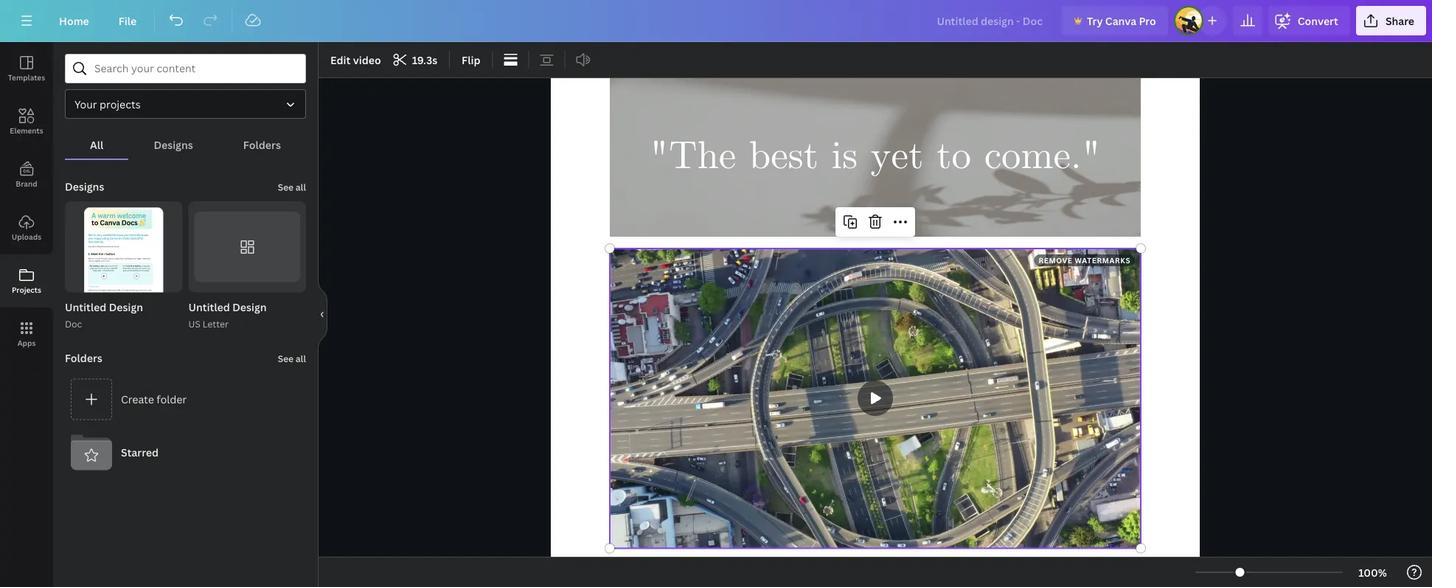 Task type: describe. For each thing, give the bounding box(es) containing it.
remove watermarks
[[1039, 255, 1131, 265]]

doc
[[65, 318, 82, 330]]

file button
[[107, 6, 148, 35]]

1 vertical spatial folders
[[65, 351, 102, 365]]

see for designs
[[278, 181, 294, 193]]

see all for folders
[[278, 353, 306, 365]]

edit video button
[[325, 48, 387, 72]]

brand button
[[0, 148, 53, 201]]

edit video
[[330, 53, 381, 67]]

elements button
[[0, 95, 53, 148]]

see all for designs
[[278, 181, 306, 193]]

folder
[[157, 392, 187, 406]]

Design title text field
[[925, 6, 1056, 35]]

uploads
[[12, 232, 41, 242]]

main menu bar
[[0, 0, 1433, 42]]

folders button
[[218, 131, 306, 159]]

flip
[[462, 53, 481, 67]]

us
[[188, 318, 200, 330]]

Search your content search field
[[94, 55, 297, 83]]

all for designs
[[296, 181, 306, 193]]

letter
[[203, 318, 229, 330]]

remove watermarks button
[[1034, 254, 1135, 266]]

video
[[353, 53, 381, 67]]

apps button
[[0, 308, 53, 361]]

apps
[[17, 338, 36, 348]]

see for folders
[[278, 353, 294, 365]]

side panel tab list
[[0, 42, 53, 361]]

flip button
[[456, 48, 486, 72]]

brand
[[16, 179, 37, 188]]

come."
[[984, 131, 1101, 183]]

hide image
[[318, 279, 328, 350]]

create folder
[[121, 392, 187, 406]]

watermarks
[[1075, 255, 1131, 265]]

projects button
[[0, 254, 53, 308]]

untitled for untitled design doc
[[65, 300, 106, 314]]

untitled design us letter
[[188, 300, 267, 330]]

1 untitled design group from the left
[[65, 201, 183, 332]]

uploads button
[[0, 201, 53, 254]]



Task type: locate. For each thing, give the bounding box(es) containing it.
see all button for designs
[[276, 172, 308, 201]]

create folder button
[[65, 373, 306, 426]]

convert button
[[1269, 6, 1351, 35]]

file
[[119, 14, 137, 28]]

home
[[59, 14, 89, 28]]

designs down all
[[65, 180, 104, 194]]

try
[[1087, 14, 1103, 28]]

starred
[[121, 446, 159, 460]]

group
[[65, 201, 183, 320], [188, 201, 306, 293]]

see
[[278, 181, 294, 193], [278, 353, 294, 365]]

0 horizontal spatial untitled
[[65, 300, 106, 314]]

2 untitled from the left
[[188, 300, 230, 314]]

see all button left hide "image"
[[276, 343, 308, 373]]

create
[[121, 392, 154, 406]]

19.3s button
[[388, 48, 443, 72]]

0 vertical spatial all
[[296, 181, 306, 193]]

all
[[296, 181, 306, 193], [296, 353, 306, 365]]

see all button down folders "button"
[[276, 172, 308, 201]]

19.3s
[[412, 53, 438, 67]]

projects
[[100, 97, 141, 111]]

share
[[1386, 14, 1415, 28]]

1 horizontal spatial design
[[232, 300, 267, 314]]

1 vertical spatial designs
[[65, 180, 104, 194]]

1 vertical spatial see all
[[278, 353, 306, 365]]

pro
[[1139, 14, 1156, 28]]

all
[[90, 138, 103, 152]]

untitled design doc
[[65, 300, 143, 330]]

designs down select ownership filter button
[[154, 138, 193, 152]]

share button
[[1356, 6, 1427, 35]]

templates
[[8, 72, 45, 82]]

designs
[[154, 138, 193, 152], [65, 180, 104, 194]]

yet
[[871, 131, 924, 183]]

untitled up doc
[[65, 300, 106, 314]]

1 see all from the top
[[278, 181, 306, 193]]

untitled for untitled design us letter
[[188, 300, 230, 314]]

1 design from the left
[[109, 300, 143, 314]]

design inside untitled design us letter
[[232, 300, 267, 314]]

untitled design group
[[65, 201, 183, 332], [188, 201, 306, 332]]

to
[[937, 131, 972, 183]]

starred button
[[65, 426, 306, 479]]

folders
[[243, 138, 281, 152], [65, 351, 102, 365]]

all for folders
[[296, 353, 306, 365]]

0 vertical spatial folders
[[243, 138, 281, 152]]

1 vertical spatial all
[[296, 353, 306, 365]]

0 vertical spatial see all button
[[276, 172, 308, 201]]

design inside untitled design doc
[[109, 300, 143, 314]]

design
[[109, 300, 143, 314], [232, 300, 267, 314]]

1 vertical spatial see all button
[[276, 343, 308, 373]]

0 horizontal spatial folders
[[65, 351, 102, 365]]

try canva pro
[[1087, 14, 1156, 28]]

convert
[[1298, 14, 1339, 28]]

is
[[832, 131, 858, 183]]

100%
[[1359, 565, 1387, 579]]

design for untitled design us letter
[[232, 300, 267, 314]]

2 design from the left
[[232, 300, 267, 314]]

0 horizontal spatial untitled design group
[[65, 201, 183, 332]]

0 horizontal spatial design
[[109, 300, 143, 314]]

1 horizontal spatial designs
[[154, 138, 193, 152]]

1 horizontal spatial untitled
[[188, 300, 230, 314]]

edit
[[330, 53, 351, 67]]

see all button
[[276, 172, 308, 201], [276, 343, 308, 373]]

1 horizontal spatial folders
[[243, 138, 281, 152]]

untitled
[[65, 300, 106, 314], [188, 300, 230, 314]]

untitled up letter
[[188, 300, 230, 314]]

templates button
[[0, 42, 53, 95]]

elements
[[10, 125, 43, 135]]

see all
[[278, 181, 306, 193], [278, 353, 306, 365]]

your
[[75, 97, 97, 111]]

2 group from the left
[[188, 201, 306, 293]]

0 vertical spatial see all
[[278, 181, 306, 193]]

canva
[[1106, 14, 1137, 28]]

2 see all button from the top
[[276, 343, 308, 373]]

0 horizontal spatial designs
[[65, 180, 104, 194]]

2 see all from the top
[[278, 353, 306, 365]]

1 all from the top
[[296, 181, 306, 193]]

2 all from the top
[[296, 353, 306, 365]]

0 horizontal spatial group
[[65, 201, 183, 320]]

designs button
[[129, 131, 218, 159]]

best
[[749, 131, 819, 183]]

1 horizontal spatial untitled design group
[[188, 201, 306, 332]]

"the best is yet to come."
[[650, 131, 1101, 183]]

untitled inside untitled design doc
[[65, 300, 106, 314]]

design for untitled design doc
[[109, 300, 143, 314]]

"the
[[650, 131, 736, 183]]

1 horizontal spatial group
[[188, 201, 306, 293]]

untitled inside untitled design us letter
[[188, 300, 230, 314]]

1 see from the top
[[278, 181, 294, 193]]

2 untitled design group from the left
[[188, 201, 306, 332]]

0 vertical spatial see
[[278, 181, 294, 193]]

all button
[[65, 131, 129, 159]]

your projects
[[75, 97, 141, 111]]

100% button
[[1349, 561, 1397, 584]]

1 see all button from the top
[[276, 172, 308, 201]]

Select ownership filter button
[[65, 89, 306, 119]]

1 vertical spatial see
[[278, 353, 294, 365]]

folders inside "button"
[[243, 138, 281, 152]]

projects
[[12, 285, 41, 295]]

group for first 'untitled design' group from right
[[188, 201, 306, 293]]

0 vertical spatial designs
[[154, 138, 193, 152]]

remove
[[1039, 255, 1073, 265]]

designs inside designs button
[[154, 138, 193, 152]]

try canva pro button
[[1062, 6, 1168, 35]]

1 untitled from the left
[[65, 300, 106, 314]]

2 see from the top
[[278, 353, 294, 365]]

see all button for folders
[[276, 343, 308, 373]]

group for first 'untitled design' group from the left
[[65, 201, 183, 320]]

home link
[[47, 6, 101, 35]]

1 group from the left
[[65, 201, 183, 320]]



Task type: vqa. For each thing, say whether or not it's contained in the screenshot.
'Elements' button
yes



